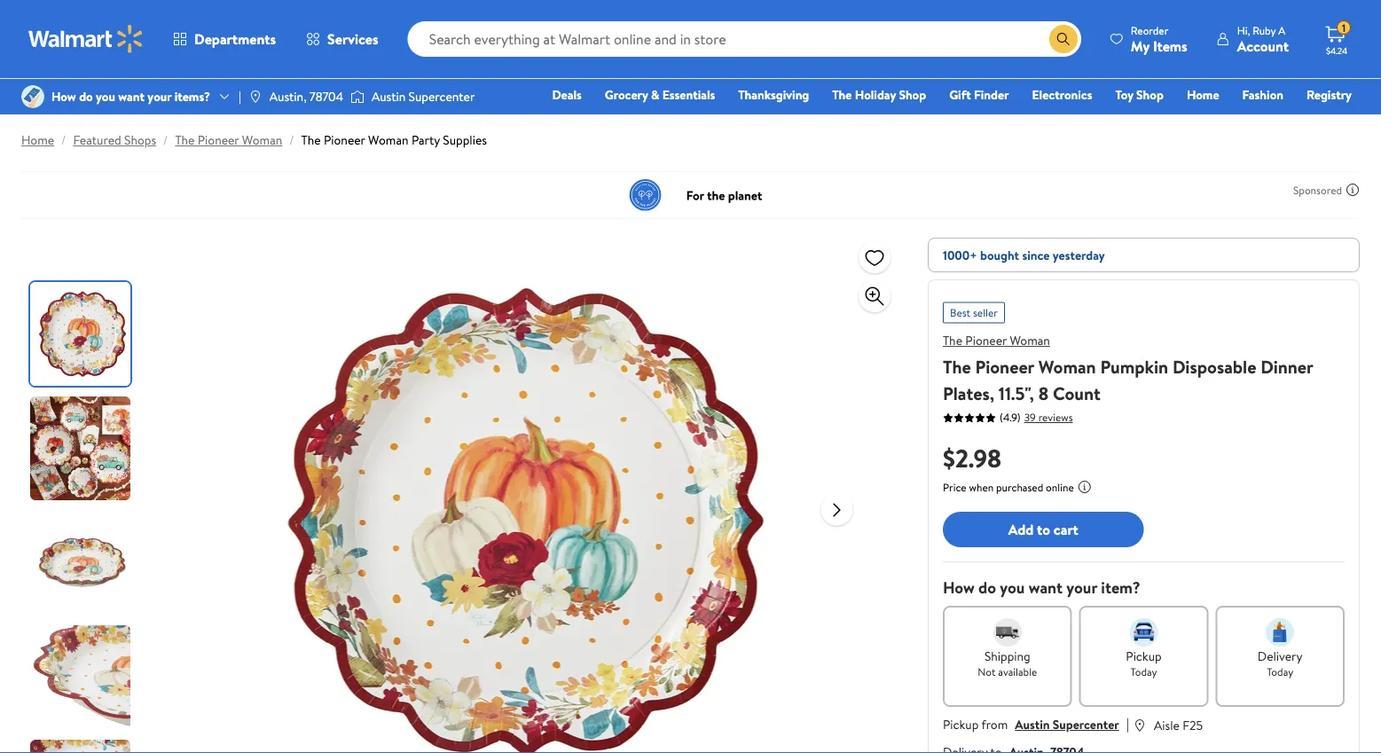 Task type: describe. For each thing, give the bounding box(es) containing it.
next media item image
[[827, 499, 848, 520]]

0 vertical spatial |
[[239, 88, 241, 105]]

the holiday shop link
[[825, 85, 935, 104]]

0 vertical spatial home link
[[1179, 85, 1228, 104]]

1000+
[[943, 246, 978, 264]]

add to cart
[[1009, 520, 1079, 539]]

toy shop
[[1116, 86, 1164, 103]]

fashion link
[[1235, 85, 1292, 104]]

shipping
[[985, 648, 1031, 665]]

intent image for delivery image
[[1266, 619, 1295, 647]]

the pioneer woman pumpkin disposable dinner plates, 11.5", 8 count - image 3 of 5 image
[[30, 511, 134, 615]]

dinner
[[1261, 354, 1314, 379]]

my
[[1131, 36, 1150, 55]]

best seller
[[950, 305, 998, 320]]

pickup from austin supercenter |
[[943, 714, 1130, 734]]

you for how do you want your item?
[[1000, 577, 1025, 599]]

intent image for shipping image
[[994, 619, 1022, 647]]

 image for austin supercenter
[[350, 88, 365, 106]]

toy shop link
[[1108, 85, 1172, 104]]

the pioneer woman pumpkin disposable dinner plates, 11.5", 8 count - image 5 of 5 image
[[30, 740, 134, 753]]

do for how do you want your items?
[[79, 88, 93, 105]]

(4.9)
[[1000, 410, 1021, 425]]

the pioneer woman pumpkin disposable dinner plates, 11.5", 8 count image
[[239, 238, 807, 753]]

thanksgiving link
[[731, 85, 818, 104]]

departments
[[194, 29, 276, 49]]

do for how do you want your item?
[[979, 577, 997, 599]]

registry one debit
[[1216, 86, 1352, 128]]

from
[[982, 716, 1008, 733]]

to
[[1037, 520, 1051, 539]]

delivery today
[[1258, 648, 1303, 679]]

walmart+ link
[[1291, 110, 1360, 129]]

account
[[1238, 36, 1289, 55]]

you for how do you want your items?
[[96, 88, 115, 105]]

hi,
[[1238, 23, 1251, 38]]

pumpkin
[[1101, 354, 1169, 379]]

pickup for pickup today
[[1126, 648, 1162, 665]]

intent image for pickup image
[[1130, 619, 1158, 647]]

walmart image
[[28, 25, 144, 53]]

services
[[328, 29, 379, 49]]

shops
[[124, 131, 156, 149]]

gift finder
[[950, 86, 1009, 103]]

party
[[412, 131, 440, 149]]

austin supercenter button
[[1015, 716, 1120, 733]]

78704
[[310, 88, 343, 105]]

purchased
[[997, 480, 1044, 495]]

aisle
[[1154, 717, 1180, 734]]

today for pickup
[[1131, 664, 1158, 679]]

(4.9) 39 reviews
[[1000, 410, 1073, 425]]

featured shops link
[[73, 131, 156, 149]]

supplies
[[443, 131, 487, 149]]

departments button
[[158, 18, 291, 60]]

finder
[[974, 86, 1009, 103]]

woman up count
[[1039, 354, 1097, 379]]

shipping not available
[[978, 648, 1038, 679]]

39
[[1025, 410, 1036, 425]]

0 horizontal spatial supercenter
[[409, 88, 475, 105]]

supercenter inside pickup from austin supercenter |
[[1053, 716, 1120, 733]]

reorder
[[1131, 23, 1169, 38]]

available
[[999, 664, 1038, 679]]

0 horizontal spatial home link
[[21, 131, 54, 149]]

delivery
[[1258, 648, 1303, 665]]

price
[[943, 480, 967, 495]]

want for item?
[[1029, 577, 1063, 599]]

disposable
[[1173, 354, 1257, 379]]

deals
[[552, 86, 582, 103]]

2 / from the left
[[163, 131, 168, 149]]

electronics
[[1033, 86, 1093, 103]]

one
[[1216, 111, 1243, 128]]

hi, ruby a account
[[1238, 23, 1289, 55]]

pioneer down seller
[[966, 332, 1007, 349]]

grocery & essentials
[[605, 86, 716, 103]]

11.5",
[[999, 381, 1035, 406]]

austin inside pickup from austin supercenter |
[[1015, 716, 1050, 733]]

pioneer down 78704
[[324, 131, 365, 149]]

zoom image modal image
[[864, 286, 886, 307]]

cart
[[1054, 520, 1079, 539]]

ruby
[[1253, 23, 1276, 38]]

not
[[978, 664, 996, 679]]

yesterday
[[1053, 246, 1106, 264]]

 image for how do you want your items?
[[21, 85, 44, 108]]

services button
[[291, 18, 394, 60]]

electronics link
[[1025, 85, 1101, 104]]



Task type: vqa. For each thing, say whether or not it's contained in the screenshot.
Palm Desert, 92211
no



Task type: locate. For each thing, give the bounding box(es) containing it.
Search search field
[[408, 21, 1082, 57]]

since
[[1023, 246, 1050, 264]]

you
[[96, 88, 115, 105], [1000, 577, 1025, 599]]

1 vertical spatial supercenter
[[1053, 716, 1120, 733]]

shop right holiday
[[899, 86, 927, 103]]

&
[[651, 86, 660, 103]]

0 vertical spatial austin
[[372, 88, 406, 105]]

0 vertical spatial your
[[148, 88, 172, 105]]

today down intent image for delivery
[[1267, 664, 1294, 679]]

0 vertical spatial do
[[79, 88, 93, 105]]

pioneer down items?
[[198, 131, 239, 149]]

count
[[1053, 381, 1101, 406]]

 image right 78704
[[350, 88, 365, 106]]

1 horizontal spatial shop
[[1137, 86, 1164, 103]]

0 horizontal spatial  image
[[21, 85, 44, 108]]

online
[[1046, 480, 1074, 495]]

how for how do you want your items?
[[51, 88, 76, 105]]

pickup for pickup from austin supercenter |
[[943, 716, 979, 733]]

1 horizontal spatial pickup
[[1126, 648, 1162, 665]]

2 horizontal spatial /
[[290, 131, 294, 149]]

today for delivery
[[1267, 664, 1294, 679]]

your for item?
[[1067, 577, 1098, 599]]

1 vertical spatial home link
[[21, 131, 54, 149]]

1 vertical spatial your
[[1067, 577, 1098, 599]]

registry
[[1307, 86, 1352, 103]]

ad disclaimer and feedback for skylinedisplayad image
[[1346, 183, 1360, 197]]

home for home / featured shops / the pioneer woman / the pioneer woman party supplies
[[21, 131, 54, 149]]

pickup down "intent image for pickup"
[[1126, 648, 1162, 665]]

austin supercenter
[[372, 88, 475, 105]]

your left items?
[[148, 88, 172, 105]]

austin up the pioneer woman party supplies link
[[372, 88, 406, 105]]

1 today from the left
[[1131, 664, 1158, 679]]

home link left featured
[[21, 131, 54, 149]]

walmart+
[[1299, 111, 1352, 128]]

pioneer up 11.5",
[[976, 354, 1035, 379]]

your
[[148, 88, 172, 105], [1067, 577, 1098, 599]]

1 horizontal spatial the pioneer woman link
[[943, 332, 1051, 349]]

seller
[[973, 305, 998, 320]]

want up shops
[[118, 88, 145, 105]]

a
[[1279, 23, 1286, 38]]

add
[[1009, 520, 1034, 539]]

0 horizontal spatial shop
[[899, 86, 927, 103]]

your for items?
[[148, 88, 172, 105]]

want down add to cart button
[[1029, 577, 1063, 599]]

the pioneer woman the pioneer woman pumpkin disposable dinner plates, 11.5", 8 count
[[943, 332, 1314, 406]]

8
[[1039, 381, 1049, 406]]

1 horizontal spatial home link
[[1179, 85, 1228, 104]]

debit
[[1246, 111, 1276, 128]]

austin,
[[270, 88, 307, 105]]

essentials
[[663, 86, 716, 103]]

supercenter
[[409, 88, 475, 105], [1053, 716, 1120, 733]]

pickup today
[[1126, 648, 1162, 679]]

legal information image
[[1078, 480, 1092, 494]]

1 vertical spatial you
[[1000, 577, 1025, 599]]

add to favorites list, the pioneer woman pumpkin disposable dinner plates, 11.5", 8 count image
[[864, 246, 886, 268]]

1 horizontal spatial do
[[979, 577, 997, 599]]

supercenter up party
[[409, 88, 475, 105]]

item?
[[1102, 577, 1141, 599]]

0 horizontal spatial how
[[51, 88, 76, 105]]

want for items?
[[118, 88, 145, 105]]

austin
[[372, 88, 406, 105], [1015, 716, 1050, 733]]

best
[[950, 305, 971, 320]]

1 vertical spatial austin
[[1015, 716, 1050, 733]]

1 vertical spatial how
[[943, 577, 975, 599]]

0 horizontal spatial you
[[96, 88, 115, 105]]

2 today from the left
[[1267, 664, 1294, 679]]

0 vertical spatial supercenter
[[409, 88, 475, 105]]

0 horizontal spatial home
[[21, 131, 54, 149]]

home
[[1187, 86, 1220, 103], [21, 131, 54, 149]]

shop right the toy
[[1137, 86, 1164, 103]]

1 vertical spatial do
[[979, 577, 997, 599]]

0 horizontal spatial |
[[239, 88, 241, 105]]

aisle f25
[[1154, 717, 1204, 734]]

0 horizontal spatial austin
[[372, 88, 406, 105]]

39 reviews link
[[1021, 410, 1073, 425]]

the pioneer woman link down seller
[[943, 332, 1051, 349]]

when
[[969, 480, 994, 495]]

0 horizontal spatial your
[[148, 88, 172, 105]]

1 horizontal spatial austin
[[1015, 716, 1050, 733]]

0 horizontal spatial want
[[118, 88, 145, 105]]

home left featured
[[21, 131, 54, 149]]

the down austin, 78704
[[301, 131, 321, 149]]

do
[[79, 88, 93, 105], [979, 577, 997, 599]]

0 horizontal spatial today
[[1131, 664, 1158, 679]]

| up home / featured shops / the pioneer woman / the pioneer woman party supplies
[[239, 88, 241, 105]]

reviews
[[1039, 410, 1073, 425]]

grocery & essentials link
[[597, 85, 723, 104]]

today down "intent image for pickup"
[[1131, 664, 1158, 679]]

3 / from the left
[[290, 131, 294, 149]]

the holiday shop
[[833, 86, 927, 103]]

1 vertical spatial |
[[1127, 714, 1130, 734]]

woman down austin, on the left of the page
[[242, 131, 282, 149]]

home / featured shops / the pioneer woman / the pioneer woman party supplies
[[21, 131, 487, 149]]

plates,
[[943, 381, 995, 406]]

featured
[[73, 131, 121, 149]]

how do you want your item?
[[943, 577, 1141, 599]]

 image
[[248, 90, 263, 104]]

the down "best"
[[943, 332, 963, 349]]

bought
[[981, 246, 1020, 264]]

items?
[[175, 88, 210, 105]]

the pioneer woman link down items?
[[175, 131, 282, 149]]

pickup
[[1126, 648, 1162, 665], [943, 716, 979, 733]]

the down items?
[[175, 131, 195, 149]]

0 vertical spatial pickup
[[1126, 648, 1162, 665]]

0 vertical spatial how
[[51, 88, 76, 105]]

1000+ bought since yesterday
[[943, 246, 1106, 264]]

Walmart Site-Wide search field
[[408, 21, 1082, 57]]

/ left featured
[[61, 131, 66, 149]]

shop
[[899, 86, 927, 103], [1137, 86, 1164, 103]]

0 vertical spatial the pioneer woman link
[[175, 131, 282, 149]]

search icon image
[[1057, 32, 1071, 46]]

one debit link
[[1208, 110, 1284, 129]]

thanksgiving
[[739, 86, 810, 103]]

1 / from the left
[[61, 131, 66, 149]]

pickup left from
[[943, 716, 979, 733]]

supercenter left aisle
[[1053, 716, 1120, 733]]

/ right shops
[[163, 131, 168, 149]]

1 horizontal spatial  image
[[350, 88, 365, 106]]

holiday
[[855, 86, 896, 103]]

you up intent image for shipping
[[1000, 577, 1025, 599]]

1 horizontal spatial how
[[943, 577, 975, 599]]

austin, 78704
[[270, 88, 343, 105]]

2 shop from the left
[[1137, 86, 1164, 103]]

1 horizontal spatial home
[[1187, 86, 1220, 103]]

1 vertical spatial pickup
[[943, 716, 979, 733]]

pickup inside pickup from austin supercenter |
[[943, 716, 979, 733]]

1 vertical spatial home
[[21, 131, 54, 149]]

 image down walmart image
[[21, 85, 44, 108]]

the pioneer woman pumpkin disposable dinner plates, 11.5", 8 count - image 1 of 5 image
[[30, 282, 134, 386]]

grocery
[[605, 86, 648, 103]]

1 horizontal spatial supercenter
[[1053, 716, 1120, 733]]

0 vertical spatial you
[[96, 88, 115, 105]]

woman
[[242, 131, 282, 149], [368, 131, 409, 149], [1010, 332, 1051, 349], [1039, 354, 1097, 379]]

1 horizontal spatial /
[[163, 131, 168, 149]]

today inside pickup today
[[1131, 664, 1158, 679]]

add to cart button
[[943, 512, 1144, 548]]

items
[[1154, 36, 1188, 55]]

0 horizontal spatial pickup
[[943, 716, 979, 733]]

1 horizontal spatial your
[[1067, 577, 1098, 599]]

0 horizontal spatial the pioneer woman link
[[175, 131, 282, 149]]

your left item? on the right bottom of the page
[[1067, 577, 1098, 599]]

registry link
[[1299, 85, 1360, 104]]

gift
[[950, 86, 971, 103]]

the left holiday
[[833, 86, 852, 103]]

1 vertical spatial want
[[1029, 577, 1063, 599]]

fashion
[[1243, 86, 1284, 103]]

home up one
[[1187, 86, 1220, 103]]

do up intent image for shipping
[[979, 577, 997, 599]]

deals link
[[544, 85, 590, 104]]

 image
[[21, 85, 44, 108], [350, 88, 365, 106]]

1 vertical spatial the pioneer woman link
[[943, 332, 1051, 349]]

the pioneer woman party supplies link
[[301, 131, 487, 149]]

gift finder link
[[942, 85, 1017, 104]]

1 horizontal spatial today
[[1267, 664, 1294, 679]]

how for how do you want your item?
[[943, 577, 975, 599]]

home link
[[1179, 85, 1228, 104], [21, 131, 54, 149]]

/ down austin, on the left of the page
[[290, 131, 294, 149]]

home for home
[[1187, 86, 1220, 103]]

toy
[[1116, 86, 1134, 103]]

f25
[[1183, 717, 1204, 734]]

the up the plates, at the right of page
[[943, 354, 971, 379]]

how do you want your items?
[[51, 88, 210, 105]]

0 horizontal spatial /
[[61, 131, 66, 149]]

the pioneer woman pumpkin disposable dinner plates, 11.5", 8 count - image 4 of 5 image
[[30, 626, 134, 729]]

| left aisle
[[1127, 714, 1130, 734]]

woman up 8 on the right bottom
[[1010, 332, 1051, 349]]

1 horizontal spatial want
[[1029, 577, 1063, 599]]

$2.98
[[943, 441, 1002, 475]]

do up featured
[[79, 88, 93, 105]]

woman left party
[[368, 131, 409, 149]]

price when purchased online
[[943, 480, 1074, 495]]

0 vertical spatial want
[[118, 88, 145, 105]]

how
[[51, 88, 76, 105], [943, 577, 975, 599]]

reorder my items
[[1131, 23, 1188, 55]]

/
[[61, 131, 66, 149], [163, 131, 168, 149], [290, 131, 294, 149]]

1 horizontal spatial you
[[1000, 577, 1025, 599]]

0 vertical spatial home
[[1187, 86, 1220, 103]]

the pioneer woman pumpkin disposable dinner plates, 11.5", 8 count - image 2 of 5 image
[[30, 397, 134, 500]]

home link up one
[[1179, 85, 1228, 104]]

sponsored
[[1294, 182, 1343, 197]]

today
[[1131, 664, 1158, 679], [1267, 664, 1294, 679]]

0 horizontal spatial do
[[79, 88, 93, 105]]

1 shop from the left
[[899, 86, 927, 103]]

$4.24
[[1327, 44, 1348, 56]]

pioneer
[[198, 131, 239, 149], [324, 131, 365, 149], [966, 332, 1007, 349], [976, 354, 1035, 379]]

today inside delivery today
[[1267, 664, 1294, 679]]

you up featured
[[96, 88, 115, 105]]

1
[[1343, 20, 1346, 35]]

1 horizontal spatial |
[[1127, 714, 1130, 734]]

austin right from
[[1015, 716, 1050, 733]]



